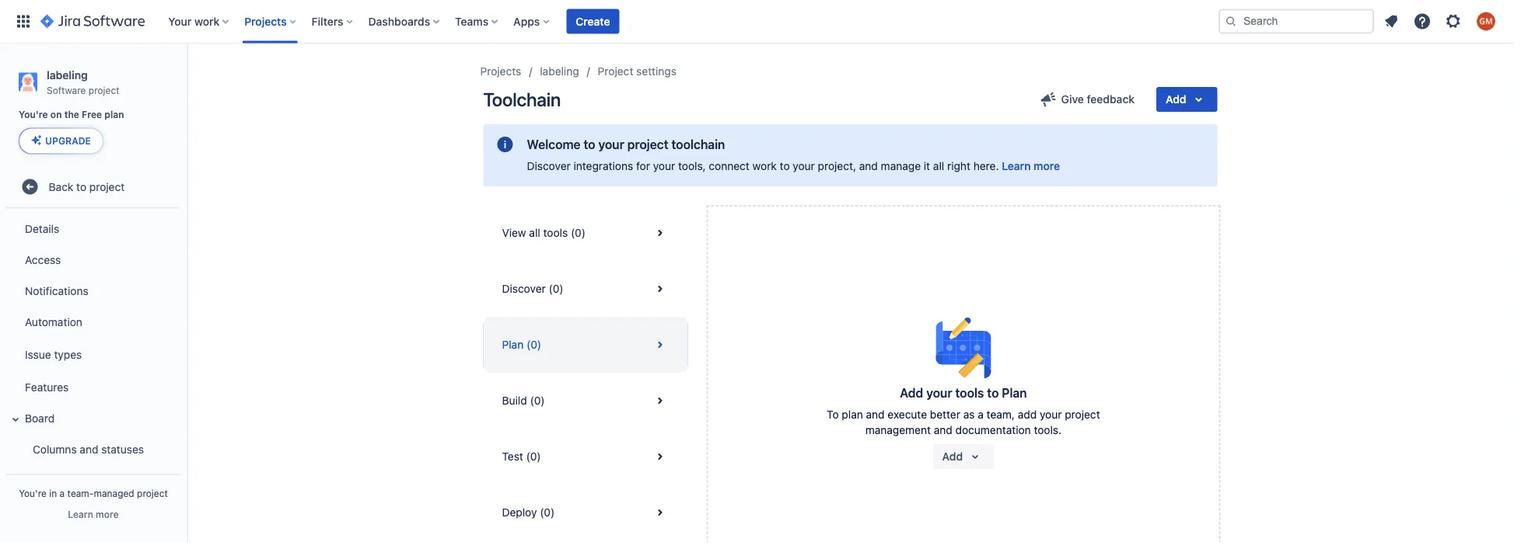 Task type: locate. For each thing, give the bounding box(es) containing it.
0 horizontal spatial more
[[96, 509, 119, 520]]

more inside welcome to your project toolchain discover integrations for your tools, connect work to your project, and manage it all right here. learn more
[[1034, 160, 1060, 173]]

work right connect
[[753, 160, 777, 173]]

(0) down discover (0)
[[527, 339, 541, 352]]

your up better on the bottom of page
[[927, 386, 953, 401]]

notifications image
[[1382, 12, 1401, 31]]

work right your
[[194, 15, 220, 28]]

your up 'integrations'
[[598, 137, 624, 152]]

welcome to your project toolchain discover integrations for your tools, connect work to your project, and manage it all right here. learn more
[[527, 137, 1060, 173]]

1 horizontal spatial work
[[753, 160, 777, 173]]

add inside popup button
[[942, 451, 963, 464]]

plan right the to
[[842, 409, 863, 422]]

1 vertical spatial projects
[[480, 65, 521, 78]]

to
[[584, 137, 595, 152], [780, 160, 790, 173], [76, 180, 86, 193], [987, 386, 999, 401]]

learn right here.
[[1002, 160, 1031, 173]]

(0) down view all tools (0)
[[549, 283, 564, 296]]

1 vertical spatial more
[[96, 509, 119, 520]]

add down better on the bottom of page
[[942, 451, 963, 464]]

your up tools.
[[1040, 409, 1062, 422]]

banner
[[0, 0, 1514, 44]]

all
[[933, 160, 944, 173], [529, 227, 540, 240]]

0 horizontal spatial plan
[[105, 109, 124, 120]]

in
[[49, 488, 57, 499]]

1 horizontal spatial tools
[[956, 386, 984, 401]]

add inside dropdown button
[[1166, 93, 1187, 106]]

project up details "link"
[[89, 180, 125, 193]]

0 vertical spatial learn
[[1002, 160, 1031, 173]]

plan right free
[[105, 109, 124, 120]]

(0) right the test
[[526, 451, 541, 464]]

learn more
[[68, 509, 119, 520]]

tools
[[543, 227, 568, 240], [956, 386, 984, 401]]

0 vertical spatial more
[[1034, 160, 1060, 173]]

learn inside button
[[68, 509, 93, 520]]

back to project
[[49, 180, 125, 193]]

1 vertical spatial learn
[[68, 509, 93, 520]]

(0)
[[571, 227, 586, 240], [549, 283, 564, 296], [527, 339, 541, 352], [530, 395, 545, 408], [526, 451, 541, 464], [540, 507, 555, 520]]

project
[[89, 85, 119, 96], [627, 137, 669, 152], [89, 180, 125, 193], [1065, 409, 1100, 422], [137, 488, 168, 499]]

more right here.
[[1034, 160, 1060, 173]]

learn down team-
[[68, 509, 93, 520]]

learn inside welcome to your project toolchain discover integrations for your tools, connect work to your project, and manage it all right here. learn more
[[1002, 160, 1031, 173]]

test (0)
[[502, 451, 541, 464]]

custom filters link
[[16, 465, 180, 497]]

tools.
[[1034, 424, 1062, 437]]

project settings
[[598, 65, 677, 78]]

(0) right build
[[530, 395, 545, 408]]

you're left in
[[19, 488, 47, 499]]

teams button
[[450, 9, 504, 34]]

0 horizontal spatial learn
[[68, 509, 93, 520]]

and down better on the bottom of page
[[934, 424, 953, 437]]

build (0) button
[[483, 373, 688, 429]]

your
[[168, 15, 192, 28]]

1 horizontal spatial add
[[942, 451, 963, 464]]

types
[[54, 348, 82, 361]]

you're for you're in a team-managed project
[[19, 488, 47, 499]]

tools up as
[[956, 386, 984, 401]]

0 horizontal spatial labeling
[[47, 68, 88, 81]]

learn more button
[[1002, 159, 1060, 174], [68, 509, 119, 521]]

1 horizontal spatial a
[[978, 409, 984, 422]]

0 vertical spatial all
[[933, 160, 944, 173]]

tools,
[[678, 160, 706, 173]]

all right it on the top right of page
[[933, 160, 944, 173]]

1 horizontal spatial projects
[[480, 65, 521, 78]]

group
[[3, 209, 180, 543]]

1 vertical spatial discover
[[502, 283, 546, 296]]

apps
[[514, 15, 540, 28]]

free
[[82, 109, 102, 120]]

a
[[978, 409, 984, 422], [60, 488, 65, 499]]

(0) for discover (0)
[[549, 283, 564, 296]]

more down managed
[[96, 509, 119, 520]]

board
[[25, 412, 55, 425]]

0 horizontal spatial all
[[529, 227, 540, 240]]

test
[[502, 451, 523, 464]]

to left project,
[[780, 160, 790, 173]]

1 horizontal spatial plan
[[1002, 386, 1027, 401]]

0 vertical spatial plan
[[105, 109, 124, 120]]

tools inside add your tools to plan to plan and execute better as a team, add your project management and documentation tools.
[[956, 386, 984, 401]]

create
[[576, 15, 610, 28]]

0 horizontal spatial work
[[194, 15, 220, 28]]

labeling up the software
[[47, 68, 88, 81]]

your
[[598, 137, 624, 152], [653, 160, 675, 173], [793, 160, 815, 173], [927, 386, 953, 401], [1040, 409, 1062, 422]]

tools right view
[[543, 227, 568, 240]]

tools for to
[[956, 386, 984, 401]]

access link
[[6, 244, 180, 276]]

expand image
[[6, 410, 25, 429]]

1 vertical spatial plan
[[842, 409, 863, 422]]

your profile and settings image
[[1477, 12, 1496, 31]]

labeling
[[540, 65, 579, 78], [47, 68, 88, 81]]

on
[[50, 109, 62, 120]]

tools inside button
[[543, 227, 568, 240]]

for
[[636, 160, 650, 173]]

0 horizontal spatial plan
[[502, 339, 524, 352]]

settings image
[[1444, 12, 1463, 31]]

1 vertical spatial all
[[529, 227, 540, 240]]

integrations
[[574, 160, 633, 173]]

upgrade button
[[19, 129, 103, 153]]

create button
[[567, 9, 620, 34]]

plan up add
[[1002, 386, 1027, 401]]

and right project,
[[859, 160, 878, 173]]

sidebar navigation image
[[170, 62, 204, 93]]

discover inside welcome to your project toolchain discover integrations for your tools, connect work to your project, and manage it all right here. learn more
[[527, 160, 571, 173]]

projects left filters
[[244, 15, 287, 28]]

plan (0) button
[[483, 317, 688, 373]]

0 vertical spatial work
[[194, 15, 220, 28]]

all inside welcome to your project toolchain discover integrations for your tools, connect work to your project, and manage it all right here. learn more
[[933, 160, 944, 173]]

a right in
[[60, 488, 65, 499]]

and
[[859, 160, 878, 173], [866, 409, 885, 422], [934, 424, 953, 437], [80, 443, 98, 456]]

project up "for"
[[627, 137, 669, 152]]

2 you're from the top
[[19, 488, 47, 499]]

1 horizontal spatial more
[[1034, 160, 1060, 173]]

plan inside add your tools to plan to plan and execute better as a team, add your project management and documentation tools.
[[1002, 386, 1027, 401]]

learn more button down you're in a team-managed project
[[68, 509, 119, 521]]

1 horizontal spatial learn
[[1002, 160, 1031, 173]]

1 vertical spatial a
[[60, 488, 65, 499]]

discover down welcome
[[527, 160, 571, 173]]

a right as
[[978, 409, 984, 422]]

0 vertical spatial discover
[[527, 160, 571, 173]]

add right the feedback
[[1166, 93, 1187, 106]]

dashboards button
[[364, 9, 446, 34]]

discover inside discover (0) button
[[502, 283, 546, 296]]

0 vertical spatial tools
[[543, 227, 568, 240]]

1 vertical spatial plan
[[1002, 386, 1027, 401]]

and up filters
[[80, 443, 98, 456]]

jira software image
[[40, 12, 145, 31], [40, 12, 145, 31]]

work
[[194, 15, 220, 28], [753, 160, 777, 173]]

1 vertical spatial work
[[753, 160, 777, 173]]

toolchain
[[672, 137, 725, 152]]

0 horizontal spatial a
[[60, 488, 65, 499]]

issue
[[25, 348, 51, 361]]

tools for (0)
[[543, 227, 568, 240]]

you're in a team-managed project
[[19, 488, 168, 499]]

projects
[[244, 15, 287, 28], [480, 65, 521, 78]]

0 vertical spatial projects
[[244, 15, 287, 28]]

1 horizontal spatial learn more button
[[1002, 159, 1060, 174]]

project up free
[[89, 85, 119, 96]]

labeling inside labeling software project
[[47, 68, 88, 81]]

1 vertical spatial tools
[[956, 386, 984, 401]]

1 vertical spatial you're
[[19, 488, 47, 499]]

work inside welcome to your project toolchain discover integrations for your tools, connect work to your project, and manage it all right here. learn more
[[753, 160, 777, 173]]

0 horizontal spatial projects
[[244, 15, 287, 28]]

labeling for labeling
[[540, 65, 579, 78]]

1 you're from the top
[[19, 109, 48, 120]]

projects up "toolchain"
[[480, 65, 521, 78]]

discover up plan (0)
[[502, 283, 546, 296]]

give
[[1061, 93, 1084, 106]]

0 vertical spatial plan
[[502, 339, 524, 352]]

project right add
[[1065, 409, 1100, 422]]

1 horizontal spatial labeling
[[540, 65, 579, 78]]

(0) right deploy
[[540, 507, 555, 520]]

2 vertical spatial add
[[942, 451, 963, 464]]

to up team,
[[987, 386, 999, 401]]

0 vertical spatial add
[[1166, 93, 1187, 106]]

1 horizontal spatial all
[[933, 160, 944, 173]]

projects inside projects dropdown button
[[244, 15, 287, 28]]

1 vertical spatial add
[[900, 386, 924, 401]]

0 horizontal spatial add
[[900, 386, 924, 401]]

you're left on
[[19, 109, 48, 120]]

0 vertical spatial a
[[978, 409, 984, 422]]

labeling up "toolchain"
[[540, 65, 579, 78]]

add up execute
[[900, 386, 924, 401]]

your right "for"
[[653, 160, 675, 173]]

add for add dropdown button
[[1166, 93, 1187, 106]]

you're
[[19, 109, 48, 120], [19, 488, 47, 499]]

issue types link
[[6, 338, 180, 372]]

columns
[[33, 443, 77, 456]]

you're for you're on the free plan
[[19, 109, 48, 120]]

1 vertical spatial learn more button
[[68, 509, 119, 521]]

2 horizontal spatial add
[[1166, 93, 1187, 106]]

better
[[930, 409, 961, 422]]

plan
[[105, 109, 124, 120], [842, 409, 863, 422]]

details
[[25, 222, 59, 235]]

and inside columns and statuses 'link'
[[80, 443, 98, 456]]

board button
[[6, 403, 180, 434]]

learn more button right here.
[[1002, 159, 1060, 174]]

1 horizontal spatial plan
[[842, 409, 863, 422]]

plan up build
[[502, 339, 524, 352]]

all right view
[[529, 227, 540, 240]]

0 vertical spatial you're
[[19, 109, 48, 120]]

plan
[[502, 339, 524, 352], [1002, 386, 1027, 401]]

learn
[[1002, 160, 1031, 173], [68, 509, 93, 520]]

appswitcher icon image
[[14, 12, 33, 31]]

execute
[[888, 409, 927, 422]]

software
[[47, 85, 86, 96]]

more
[[1034, 160, 1060, 173], [96, 509, 119, 520]]

add button
[[933, 445, 994, 470]]

0 horizontal spatial tools
[[543, 227, 568, 240]]



Task type: describe. For each thing, give the bounding box(es) containing it.
welcome
[[527, 137, 581, 152]]

you're on the free plan
[[19, 109, 124, 120]]

here.
[[974, 160, 999, 173]]

group containing details
[[3, 209, 180, 543]]

projects for projects dropdown button
[[244, 15, 287, 28]]

upgrade
[[45, 136, 91, 146]]

add button
[[1157, 87, 1218, 112]]

columns and statuses link
[[16, 434, 180, 465]]

right
[[947, 160, 971, 173]]

all inside button
[[529, 227, 540, 240]]

your work
[[168, 15, 220, 28]]

test (0) button
[[483, 429, 688, 485]]

project inside labeling software project
[[89, 85, 119, 96]]

project inside welcome to your project toolchain discover integrations for your tools, connect work to your project, and manage it all right here. learn more
[[627, 137, 669, 152]]

features
[[25, 381, 69, 394]]

(0) for build (0)
[[530, 395, 545, 408]]

0 vertical spatial learn more button
[[1002, 159, 1060, 174]]

projects link
[[480, 62, 521, 81]]

and inside welcome to your project toolchain discover integrations for your tools, connect work to your project, and manage it all right here. learn more
[[859, 160, 878, 173]]

deploy (0)
[[502, 507, 555, 520]]

project
[[598, 65, 633, 78]]

add inside add your tools to plan to plan and execute better as a team, add your project management and documentation tools.
[[900, 386, 924, 401]]

documentation
[[956, 424, 1031, 437]]

banner containing your work
[[0, 0, 1514, 44]]

notifications
[[25, 285, 88, 297]]

build
[[502, 395, 527, 408]]

issue types
[[25, 348, 82, 361]]

filters
[[74, 474, 103, 487]]

toolchain
[[483, 89, 561, 110]]

view
[[502, 227, 526, 240]]

labeling link
[[540, 62, 579, 81]]

team,
[[987, 409, 1015, 422]]

view all tools (0)
[[502, 227, 586, 240]]

columns and statuses
[[33, 443, 144, 456]]

project settings link
[[598, 62, 677, 81]]

Search field
[[1219, 9, 1374, 34]]

labeling for labeling software project
[[47, 68, 88, 81]]

a inside add your tools to plan to plan and execute better as a team, add your project management and documentation tools.
[[978, 409, 984, 422]]

manage
[[881, 160, 921, 173]]

primary element
[[9, 0, 1219, 43]]

add for add popup button
[[942, 451, 963, 464]]

project inside add your tools to plan to plan and execute better as a team, add your project management and documentation tools.
[[1065, 409, 1100, 422]]

access
[[25, 254, 61, 266]]

feedback
[[1087, 93, 1135, 106]]

filters button
[[307, 9, 359, 34]]

plan inside button
[[502, 339, 524, 352]]

back to project link
[[6, 171, 180, 202]]

settings
[[636, 65, 677, 78]]

team-
[[67, 488, 94, 499]]

connect
[[709, 160, 750, 173]]

view all tools (0) button
[[483, 205, 688, 261]]

the
[[64, 109, 79, 120]]

give feedback
[[1061, 93, 1135, 106]]

custom filters
[[33, 474, 103, 487]]

projects for projects link
[[480, 65, 521, 78]]

your work button
[[164, 9, 235, 34]]

work inside dropdown button
[[194, 15, 220, 28]]

back
[[49, 180, 73, 193]]

projects button
[[240, 9, 302, 34]]

add your tools to plan to plan and execute better as a team, add your project management and documentation tools.
[[827, 386, 1100, 437]]

features link
[[6, 372, 180, 403]]

0 horizontal spatial learn more button
[[68, 509, 119, 521]]

automation
[[25, 316, 82, 329]]

project right managed
[[137, 488, 168, 499]]

automation link
[[6, 307, 180, 338]]

plan inside add your tools to plan to plan and execute better as a team, add your project management and documentation tools.
[[842, 409, 863, 422]]

notifications link
[[6, 276, 180, 307]]

build (0)
[[502, 395, 545, 408]]

(0) for deploy (0)
[[540, 507, 555, 520]]

discover (0) button
[[483, 261, 688, 317]]

teams
[[455, 15, 489, 28]]

(0) for plan (0)
[[527, 339, 541, 352]]

it
[[924, 160, 930, 173]]

give feedback button
[[1030, 87, 1144, 112]]

(0) up discover (0) button
[[571, 227, 586, 240]]

discover (0)
[[502, 283, 564, 296]]

(0) for test (0)
[[526, 451, 541, 464]]

apps button
[[509, 9, 556, 34]]

as
[[964, 409, 975, 422]]

statuses
[[101, 443, 144, 456]]

to inside add your tools to plan to plan and execute better as a team, add your project management and documentation tools.
[[987, 386, 999, 401]]

deploy (0) button
[[483, 485, 688, 541]]

search image
[[1225, 15, 1238, 28]]

to
[[827, 409, 839, 422]]

deploy
[[502, 507, 537, 520]]

managed
[[94, 488, 134, 499]]

add
[[1018, 409, 1037, 422]]

to right 'back' at the top of page
[[76, 180, 86, 193]]

more inside button
[[96, 509, 119, 520]]

to up 'integrations'
[[584, 137, 595, 152]]

labeling software project
[[47, 68, 119, 96]]

and up management
[[866, 409, 885, 422]]

your left project,
[[793, 160, 815, 173]]

custom
[[33, 474, 72, 487]]

details link
[[6, 213, 180, 244]]

help image
[[1413, 12, 1432, 31]]

project,
[[818, 160, 856, 173]]

plan (0)
[[502, 339, 541, 352]]

dashboards
[[368, 15, 430, 28]]

filters
[[312, 15, 343, 28]]



Task type: vqa. For each thing, say whether or not it's contained in the screenshot.
expand icon related to Apps
no



